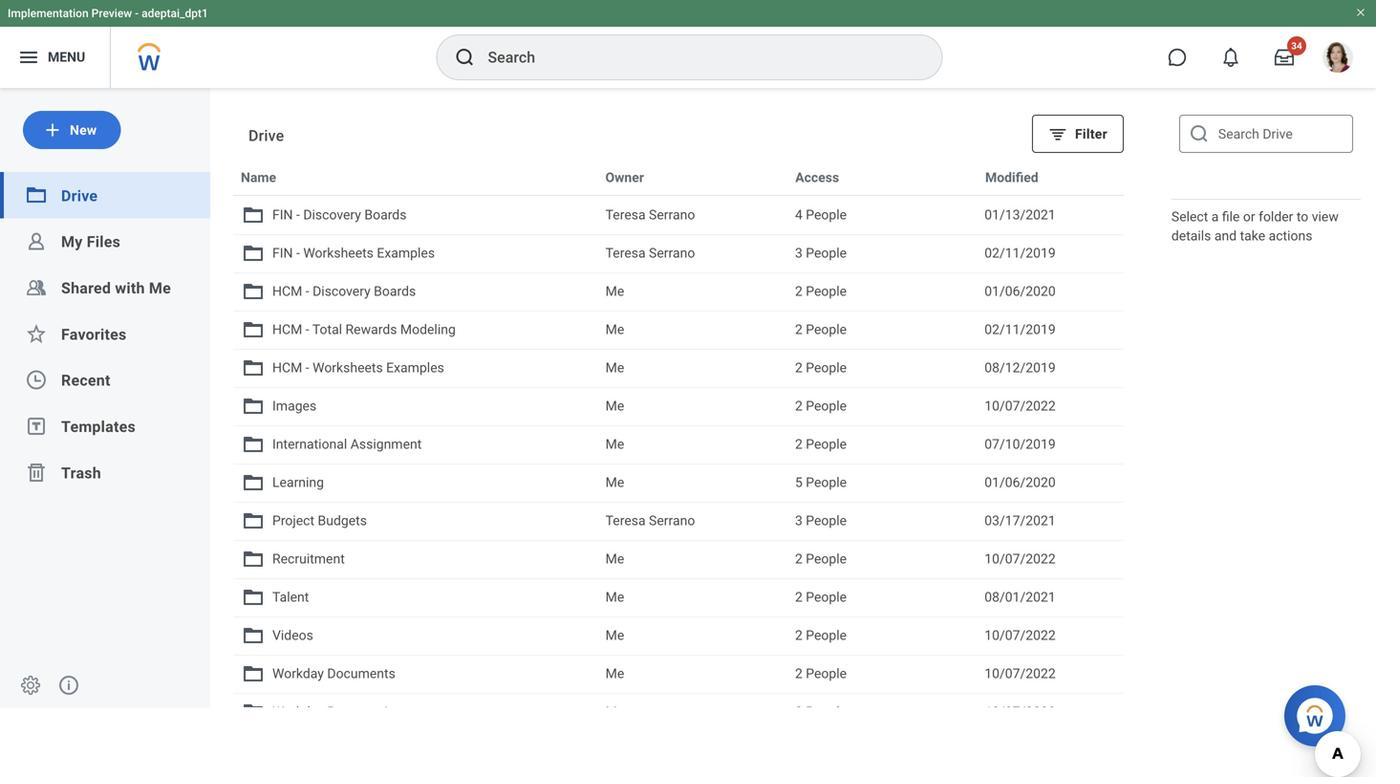 Task type: vqa. For each thing, say whether or not it's contained in the screenshot.
'Required' within the BETH LIU REQUIRED LEARNING DUE SOON
no



Task type: describe. For each thing, give the bounding box(es) containing it.
notifications large image
[[1222, 48, 1241, 67]]

2 people for talent
[[795, 589, 847, 605]]

files
[[87, 233, 121, 251]]

2 people for hcm - worksheets examples
[[795, 360, 847, 376]]

recruitment link
[[242, 548, 590, 571]]

08/01/2021
[[985, 589, 1056, 605]]

people for recruitment
[[806, 551, 847, 567]]

row containing hcm - discovery boards
[[233, 272, 1124, 311]]

3 teresa serrano cell from the top
[[598, 503, 788, 539]]

hcm - discovery boards
[[272, 283, 416, 299]]

view
[[1312, 209, 1339, 225]]

fin - discovery boards
[[272, 207, 407, 223]]

images
[[272, 398, 317, 414]]

me for hcm - discovery boards
[[606, 283, 624, 299]]

clock image
[[25, 368, 48, 391]]

file
[[1222, 209, 1240, 225]]

boards for hcm - discovery boards
[[374, 283, 416, 299]]

recent
[[61, 372, 111, 390]]

row containing recruitment
[[233, 540, 1124, 578]]

4 people
[[795, 207, 847, 223]]

a
[[1212, 209, 1219, 225]]

me cell for images
[[598, 388, 788, 424]]

4
[[795, 207, 803, 223]]

fin for fin - worksheets examples
[[272, 245, 293, 261]]

- for hcm - discovery boards
[[306, 283, 309, 299]]

presentations
[[327, 704, 410, 720]]

2 people link for hcm - worksheets examples
[[795, 358, 970, 379]]

2 people for recruitment
[[795, 551, 847, 567]]

preview
[[91, 7, 132, 20]]

03/17/2021
[[985, 513, 1056, 529]]

drive inside item list element
[[249, 127, 284, 145]]

talent link
[[242, 586, 590, 609]]

teresa serrano for examples
[[606, 245, 695, 261]]

people for fin - worksheets examples
[[806, 245, 847, 261]]

row containing workday documents
[[233, 655, 1124, 693]]

3 people link for 03/17/2021
[[795, 510, 970, 531]]

2 for recruitment
[[795, 551, 803, 567]]

2 people for hcm - discovery boards
[[795, 283, 847, 299]]

me cell for international assignment
[[598, 426, 788, 463]]

workday documents
[[272, 666, 396, 682]]

project
[[272, 513, 315, 529]]

favorites
[[61, 325, 127, 343]]

5
[[795, 475, 803, 490]]

fin - discovery boards link
[[242, 204, 590, 227]]

me cell for workday presentations
[[598, 694, 788, 730]]

4 people link
[[795, 205, 970, 226]]

people for learning
[[806, 475, 847, 490]]

discovery for hcm
[[313, 283, 371, 299]]

people for international assignment
[[806, 436, 847, 452]]

new
[[70, 122, 97, 138]]

actions
[[1269, 228, 1313, 244]]

templates
[[61, 418, 136, 436]]

2 people link for hcm - discovery boards
[[795, 281, 970, 302]]

serrano for boards
[[649, 207, 695, 223]]

2 for international assignment
[[795, 436, 803, 452]]

5 people link
[[795, 472, 970, 493]]

take
[[1240, 228, 1266, 244]]

people for videos
[[806, 628, 847, 643]]

workday documents link
[[242, 662, 590, 685]]

profile logan mcneil image
[[1323, 42, 1354, 77]]

examples for hcm - worksheets examples
[[386, 360, 444, 376]]

with
[[115, 279, 145, 297]]

3 teresa from the top
[[606, 513, 646, 529]]

0 horizontal spatial drive
[[61, 187, 98, 205]]

01/13/2021
[[985, 207, 1056, 223]]

worksheets for hcm
[[313, 360, 383, 376]]

modified
[[986, 170, 1039, 185]]

select
[[1172, 209, 1209, 225]]

01/06/2020 for 2 people
[[985, 283, 1056, 299]]

access button
[[792, 166, 843, 189]]

trash button
[[61, 464, 101, 482]]

me for talent
[[606, 589, 624, 605]]

access
[[796, 170, 839, 185]]

3 people link for 02/11/2019
[[795, 243, 970, 264]]

plus image
[[43, 120, 62, 140]]

new button
[[23, 111, 121, 149]]

gear image
[[19, 674, 42, 697]]

menu button
[[0, 27, 110, 88]]

workday for workday documents
[[272, 666, 324, 682]]

1 vertical spatial search image
[[1188, 122, 1211, 145]]

me for recruitment
[[606, 551, 624, 567]]

me cell for hcm - discovery boards
[[598, 273, 788, 310]]

me cell for workday documents
[[598, 656, 788, 692]]

fin - worksheets examples link
[[242, 242, 590, 265]]

or
[[1244, 209, 1256, 225]]

shared with me button
[[61, 279, 171, 297]]

me for hcm - total rewards modeling
[[606, 322, 624, 337]]

my
[[61, 233, 83, 251]]

recruitment
[[272, 551, 345, 567]]

total
[[312, 322, 342, 337]]

2 for hcm - total rewards modeling
[[795, 322, 803, 337]]

2 for workday presentations
[[795, 704, 803, 720]]

me cell for recruitment
[[598, 541, 788, 577]]

row containing international assignment
[[233, 425, 1124, 464]]

assignment
[[351, 436, 422, 452]]

3 for 02/11/2019
[[795, 245, 803, 261]]

row containing hcm - worksheets examples
[[233, 349, 1124, 387]]

10/07/2022 for videos
[[985, 628, 1056, 643]]

serrano for examples
[[649, 245, 695, 261]]

people for workday presentations
[[806, 704, 847, 720]]

my files button
[[61, 233, 121, 251]]

me for hcm - worksheets examples
[[606, 360, 624, 376]]

- inside menu banner
[[135, 7, 139, 20]]

templates button
[[61, 418, 136, 436]]

international assignment
[[272, 436, 422, 452]]

3 teresa serrano from the top
[[606, 513, 695, 529]]

2 for talent
[[795, 589, 803, 605]]

me cell for videos
[[598, 618, 788, 654]]

workday presentations
[[272, 704, 410, 720]]

row containing project budgets
[[233, 502, 1124, 540]]

me for international assignment
[[606, 436, 624, 452]]

people for project budgets
[[806, 513, 847, 529]]

me cell for learning
[[598, 465, 788, 501]]

discovery for fin
[[303, 207, 361, 223]]

34 button
[[1264, 36, 1307, 78]]

name
[[241, 170, 276, 185]]

- for fin - worksheets examples
[[296, 245, 300, 261]]

workday presentations link
[[242, 701, 590, 724]]

me for workday presentations
[[606, 704, 624, 720]]

2 people for images
[[795, 398, 847, 414]]

talent
[[272, 589, 309, 605]]

info image
[[57, 674, 80, 697]]

people for fin - discovery boards
[[806, 207, 847, 223]]

implementation
[[8, 7, 89, 20]]

me for videos
[[606, 628, 624, 643]]

workday for workday presentations
[[272, 704, 324, 720]]

rewards
[[346, 322, 397, 337]]

close environment banner image
[[1355, 7, 1367, 18]]

and
[[1215, 228, 1237, 244]]

2 people link for hcm - total rewards modeling
[[795, 319, 970, 340]]

row containing talent
[[233, 578, 1124, 617]]

hcm - discovery boards link
[[242, 280, 590, 303]]

documents
[[327, 666, 396, 682]]

videos
[[272, 628, 313, 643]]

- for hcm - total rewards modeling
[[306, 322, 309, 337]]

budgets
[[318, 513, 367, 529]]

favorites button
[[61, 325, 127, 343]]

row containing images
[[233, 387, 1124, 425]]

people for hcm - worksheets examples
[[806, 360, 847, 376]]

shared with me
[[61, 279, 171, 297]]



Task type: locate. For each thing, give the bounding box(es) containing it.
2 hcm from the top
[[272, 322, 302, 337]]

filter
[[1075, 126, 1108, 142]]

2 2 from the top
[[795, 322, 803, 337]]

10/07/2022 for workday presentations
[[985, 704, 1056, 720]]

7 row from the top
[[233, 387, 1124, 425]]

2 people for hcm - total rewards modeling
[[795, 322, 847, 337]]

item list element
[[210, 88, 1147, 777]]

me for workday documents
[[606, 666, 624, 682]]

fin down name
[[272, 207, 293, 223]]

drive
[[249, 127, 284, 145], [61, 187, 98, 205]]

01/06/2020
[[985, 283, 1056, 299], [985, 475, 1056, 490]]

1 vertical spatial hcm
[[272, 322, 302, 337]]

1 vertical spatial drive
[[61, 187, 98, 205]]

11 people from the top
[[806, 589, 847, 605]]

6 2 people from the top
[[795, 551, 847, 567]]

fin - worksheets examples
[[272, 245, 435, 261]]

2 serrano from the top
[[649, 245, 695, 261]]

row containing fin - discovery boards
[[233, 196, 1124, 234]]

6 2 people link from the top
[[795, 549, 970, 570]]

people
[[806, 207, 847, 223], [806, 245, 847, 261], [806, 283, 847, 299], [806, 322, 847, 337], [806, 360, 847, 376], [806, 398, 847, 414], [806, 436, 847, 452], [806, 475, 847, 490], [806, 513, 847, 529], [806, 551, 847, 567], [806, 589, 847, 605], [806, 628, 847, 643], [806, 666, 847, 682], [806, 704, 847, 720]]

teresa for examples
[[606, 245, 646, 261]]

4 people from the top
[[806, 322, 847, 337]]

2 people link for workday presentations
[[795, 702, 970, 723]]

10/07/2022
[[985, 398, 1056, 414], [985, 551, 1056, 567], [985, 628, 1056, 643], [985, 666, 1056, 682], [985, 704, 1056, 720]]

10 2 from the top
[[795, 704, 803, 720]]

13 people from the top
[[806, 666, 847, 682]]

me cell for talent
[[598, 579, 788, 616]]

8 me cell from the top
[[598, 579, 788, 616]]

34
[[1292, 40, 1303, 52]]

10/07/2022 for images
[[985, 398, 1056, 414]]

1 hcm from the top
[[272, 283, 302, 299]]

teresa serrano cell
[[598, 197, 788, 233], [598, 235, 788, 271], [598, 503, 788, 539]]

implementation preview -   adeptai_dpt1
[[8, 7, 208, 20]]

0 vertical spatial examples
[[377, 245, 435, 261]]

2 10/07/2022 from the top
[[985, 551, 1056, 567]]

3 10/07/2022 from the top
[[985, 628, 1056, 643]]

5 10/07/2022 from the top
[[985, 704, 1056, 720]]

3 people down the 5 people
[[795, 513, 847, 529]]

- up fin - worksheets examples
[[296, 207, 300, 223]]

7 me cell from the top
[[598, 541, 788, 577]]

1 vertical spatial discovery
[[313, 283, 371, 299]]

2 people for workday presentations
[[795, 704, 847, 720]]

0 vertical spatial worksheets
[[303, 245, 374, 261]]

11 me cell from the top
[[598, 694, 788, 730]]

trash image
[[25, 461, 48, 484]]

folder open image
[[25, 184, 48, 207]]

6 me cell from the top
[[598, 465, 788, 501]]

1 vertical spatial examples
[[386, 360, 444, 376]]

2 people link for workday documents
[[795, 663, 970, 684]]

people for hcm - discovery boards
[[806, 283, 847, 299]]

videos link
[[242, 624, 590, 647]]

workday
[[272, 666, 324, 682], [272, 704, 324, 720]]

2 vertical spatial teresa serrano cell
[[598, 503, 788, 539]]

3 row from the top
[[233, 234, 1124, 272]]

2 02/11/2019 from the top
[[985, 322, 1056, 337]]

9 2 people from the top
[[795, 666, 847, 682]]

0 vertical spatial serrano
[[649, 207, 695, 223]]

1 01/06/2020 from the top
[[985, 283, 1056, 299]]

4 2 people link from the top
[[795, 396, 970, 417]]

2 people from the top
[[806, 245, 847, 261]]

0 vertical spatial boards
[[365, 207, 407, 223]]

1 serrano from the top
[[649, 207, 695, 223]]

01/06/2020 up the 08/12/2019
[[985, 283, 1056, 299]]

- for fin - discovery boards
[[296, 207, 300, 223]]

1 3 people link from the top
[[795, 243, 970, 264]]

discovery inside "hcm - discovery boards" link
[[313, 283, 371, 299]]

2 for videos
[[795, 628, 803, 643]]

1 me cell from the top
[[598, 273, 788, 310]]

5 row from the top
[[233, 311, 1124, 349]]

row containing workday presentations
[[233, 693, 1124, 731]]

10 me cell from the top
[[598, 656, 788, 692]]

shared
[[61, 279, 111, 297]]

1 workday from the top
[[272, 666, 324, 682]]

worksheets down hcm - total rewards modeling
[[313, 360, 383, 376]]

0 vertical spatial teresa
[[606, 207, 646, 223]]

recent button
[[61, 372, 111, 390]]

2 for hcm - discovery boards
[[795, 283, 803, 299]]

- left total
[[306, 322, 309, 337]]

boards for fin - discovery boards
[[365, 207, 407, 223]]

1 2 people link from the top
[[795, 281, 970, 302]]

14 row from the top
[[233, 655, 1124, 693]]

grid
[[233, 158, 1124, 777]]

trash
[[61, 464, 101, 482]]

02/11/2019 for 3 people
[[985, 245, 1056, 261]]

1 vertical spatial 01/06/2020
[[985, 475, 1056, 490]]

0 vertical spatial discovery
[[303, 207, 361, 223]]

hcm - worksheets examples link
[[242, 357, 590, 380]]

1 horizontal spatial search image
[[1188, 122, 1211, 145]]

1 people from the top
[[806, 207, 847, 223]]

filter button
[[1032, 115, 1124, 153]]

discovery inside fin - discovery boards 'link'
[[303, 207, 361, 223]]

2 vertical spatial teresa serrano
[[606, 513, 695, 529]]

teresa serrano cell for boards
[[598, 197, 788, 233]]

3 people for 02/11/2019
[[795, 245, 847, 261]]

1 vertical spatial teresa serrano cell
[[598, 235, 788, 271]]

9 people from the top
[[806, 513, 847, 529]]

3 people
[[795, 245, 847, 261], [795, 513, 847, 529]]

row containing name
[[233, 158, 1124, 196]]

6 people from the top
[[806, 398, 847, 414]]

0 vertical spatial workday
[[272, 666, 324, 682]]

drive right folder open "icon"
[[61, 187, 98, 205]]

3 people from the top
[[806, 283, 847, 299]]

4 me cell from the top
[[598, 388, 788, 424]]

fin
[[272, 207, 293, 223], [272, 245, 293, 261]]

grid containing name
[[233, 158, 1124, 777]]

1 vertical spatial teresa serrano
[[606, 245, 695, 261]]

teresa serrano
[[606, 207, 695, 223], [606, 245, 695, 261], [606, 513, 695, 529]]

5 me cell from the top
[[598, 426, 788, 463]]

9 2 people link from the top
[[795, 663, 970, 684]]

1 vertical spatial 3
[[795, 513, 803, 529]]

workday down workday documents at the bottom of the page
[[272, 704, 324, 720]]

4 row from the top
[[233, 272, 1124, 311]]

10 people from the top
[[806, 551, 847, 567]]

teresa for boards
[[606, 207, 646, 223]]

2 3 from the top
[[795, 513, 803, 529]]

14 people from the top
[[806, 704, 847, 720]]

3 for 03/17/2021
[[795, 513, 803, 529]]

adeptai_dpt1
[[142, 7, 208, 20]]

1 vertical spatial worksheets
[[313, 360, 383, 376]]

2 teresa from the top
[[606, 245, 646, 261]]

2 people link for recruitment
[[795, 549, 970, 570]]

- for hcm - worksheets examples
[[306, 360, 309, 376]]

9 row from the top
[[233, 464, 1124, 502]]

2 3 people from the top
[[795, 513, 847, 529]]

0 vertical spatial search image
[[454, 46, 477, 69]]

8 row from the top
[[233, 425, 1124, 464]]

me cell for hcm - worksheets examples
[[598, 350, 788, 386]]

row
[[233, 158, 1124, 196], [233, 196, 1124, 234], [233, 234, 1124, 272], [233, 272, 1124, 311], [233, 311, 1124, 349], [233, 349, 1124, 387], [233, 387, 1124, 425], [233, 425, 1124, 464], [233, 464, 1124, 502], [233, 502, 1124, 540], [233, 540, 1124, 578], [233, 578, 1124, 617], [233, 617, 1124, 655], [233, 655, 1124, 693], [233, 693, 1124, 731]]

6 2 from the top
[[795, 551, 803, 567]]

4 2 from the top
[[795, 398, 803, 414]]

02/11/2019 up the 08/12/2019
[[985, 322, 1056, 337]]

2 workday from the top
[[272, 704, 324, 720]]

10/07/2022 for recruitment
[[985, 551, 1056, 567]]

12 row from the top
[[233, 578, 1124, 617]]

1 horizontal spatial drive
[[249, 127, 284, 145]]

3 people for 03/17/2021
[[795, 513, 847, 529]]

1 vertical spatial teresa
[[606, 245, 646, 261]]

0 vertical spatial 01/06/2020
[[985, 283, 1056, 299]]

7 2 from the top
[[795, 589, 803, 605]]

0 vertical spatial 3 people link
[[795, 243, 970, 264]]

search drive field
[[1179, 115, 1354, 153]]

2 people link
[[795, 281, 970, 302], [795, 319, 970, 340], [795, 358, 970, 379], [795, 396, 970, 417], [795, 434, 970, 455], [795, 549, 970, 570], [795, 587, 970, 608], [795, 625, 970, 646], [795, 663, 970, 684], [795, 702, 970, 723]]

2 for hcm - worksheets examples
[[795, 360, 803, 376]]

02/11/2019 for 2 people
[[985, 322, 1056, 337]]

international assignment link
[[242, 433, 590, 456]]

2 vertical spatial serrano
[[649, 513, 695, 529]]

8 2 from the top
[[795, 628, 803, 643]]

1 vertical spatial workday
[[272, 704, 324, 720]]

justify image
[[17, 46, 40, 69]]

5 2 from the top
[[795, 436, 803, 452]]

0 vertical spatial fin
[[272, 207, 293, 223]]

3 down the 4
[[795, 245, 803, 261]]

learning
[[272, 475, 324, 490]]

5 2 people from the top
[[795, 436, 847, 452]]

10 2 people link from the top
[[795, 702, 970, 723]]

2 2 people from the top
[[795, 322, 847, 337]]

learning link
[[242, 471, 590, 494]]

8 2 people from the top
[[795, 628, 847, 643]]

folder image
[[242, 204, 265, 227], [242, 242, 265, 265], [242, 318, 265, 341], [242, 318, 265, 341], [242, 357, 265, 380], [242, 357, 265, 380], [242, 395, 265, 418], [242, 433, 265, 456], [242, 471, 265, 494], [242, 510, 265, 532], [242, 548, 265, 571], [242, 586, 265, 609], [242, 624, 265, 647], [242, 701, 265, 724]]

2 for workday documents
[[795, 666, 803, 682]]

-
[[135, 7, 139, 20], [296, 207, 300, 223], [296, 245, 300, 261], [306, 283, 309, 299], [306, 322, 309, 337], [306, 360, 309, 376]]

8 people from the top
[[806, 475, 847, 490]]

modeling
[[400, 322, 456, 337]]

project budgets
[[272, 513, 367, 529]]

4 2 people from the top
[[795, 398, 847, 414]]

hcm - total rewards modeling link
[[242, 318, 590, 341]]

1 fin from the top
[[272, 207, 293, 223]]

people for images
[[806, 398, 847, 414]]

discovery up fin - worksheets examples
[[303, 207, 361, 223]]

fin inside 'link'
[[272, 207, 293, 223]]

2 people
[[795, 283, 847, 299], [795, 322, 847, 337], [795, 360, 847, 376], [795, 398, 847, 414], [795, 436, 847, 452], [795, 551, 847, 567], [795, 589, 847, 605], [795, 628, 847, 643], [795, 666, 847, 682], [795, 704, 847, 720]]

worksheets down fin - discovery boards
[[303, 245, 374, 261]]

1 teresa serrano cell from the top
[[598, 197, 788, 233]]

examples for fin - worksheets examples
[[377, 245, 435, 261]]

1 3 people from the top
[[795, 245, 847, 261]]

teresa serrano for boards
[[606, 207, 695, 223]]

fin down fin - discovery boards
[[272, 245, 293, 261]]

5 people from the top
[[806, 360, 847, 376]]

1 vertical spatial 3 people
[[795, 513, 847, 529]]

workday down videos
[[272, 666, 324, 682]]

3 people link
[[795, 243, 970, 264], [795, 510, 970, 531]]

0 vertical spatial 3
[[795, 245, 803, 261]]

international
[[272, 436, 347, 452]]

0 vertical spatial drive
[[249, 127, 284, 145]]

7 2 people from the top
[[795, 589, 847, 605]]

1 2 people from the top
[[795, 283, 847, 299]]

people for workday documents
[[806, 666, 847, 682]]

examples down 'hcm - total rewards modeling' link
[[386, 360, 444, 376]]

project budgets link
[[242, 510, 590, 532]]

drive button
[[61, 187, 98, 205]]

filter image
[[1049, 124, 1068, 143]]

2 people for videos
[[795, 628, 847, 643]]

2 vertical spatial hcm
[[272, 360, 302, 376]]

shared with me image
[[25, 276, 48, 299]]

2 teresa serrano cell from the top
[[598, 235, 788, 271]]

2 people link for talent
[[795, 587, 970, 608]]

hcm up images
[[272, 360, 302, 376]]

hcm - worksheets examples
[[272, 360, 444, 376]]

07/10/2019
[[985, 436, 1056, 452]]

3 people link down 4 people link
[[795, 243, 970, 264]]

2 for images
[[795, 398, 803, 414]]

hcm down fin - worksheets examples
[[272, 283, 302, 299]]

1 3 from the top
[[795, 245, 803, 261]]

inbox large image
[[1275, 48, 1294, 67]]

- right preview
[[135, 7, 139, 20]]

owner button
[[602, 166, 648, 189]]

02/11/2019
[[985, 245, 1056, 261], [985, 322, 1056, 337]]

- down fin - worksheets examples
[[306, 283, 309, 299]]

me for learning
[[606, 475, 624, 490]]

01/06/2020 down the 07/10/2019 on the right of the page
[[985, 475, 1056, 490]]

1 2 from the top
[[795, 283, 803, 299]]

boards
[[365, 207, 407, 223], [374, 283, 416, 299]]

user image
[[25, 230, 48, 253]]

08/12/2019
[[985, 360, 1056, 376]]

2 fin from the top
[[272, 245, 293, 261]]

boards up 'fin - worksheets examples' link
[[365, 207, 407, 223]]

search image
[[454, 46, 477, 69], [1188, 122, 1211, 145]]

2 people for international assignment
[[795, 436, 847, 452]]

discovery down fin - worksheets examples
[[313, 283, 371, 299]]

2 people for workday documents
[[795, 666, 847, 682]]

row containing fin - worksheets examples
[[233, 234, 1124, 272]]

owner
[[606, 170, 644, 185]]

2 vertical spatial teresa
[[606, 513, 646, 529]]

10/07/2022 for workday documents
[[985, 666, 1056, 682]]

3 me cell from the top
[[598, 350, 788, 386]]

9 me cell from the top
[[598, 618, 788, 654]]

0 vertical spatial 3 people
[[795, 245, 847, 261]]

1 teresa from the top
[[606, 207, 646, 223]]

to
[[1297, 209, 1309, 225]]

3 hcm from the top
[[272, 360, 302, 376]]

- up images
[[306, 360, 309, 376]]

10 row from the top
[[233, 502, 1124, 540]]

- inside 'link'
[[296, 207, 300, 223]]

serrano
[[649, 207, 695, 223], [649, 245, 695, 261], [649, 513, 695, 529]]

me cell
[[598, 273, 788, 310], [598, 312, 788, 348], [598, 350, 788, 386], [598, 388, 788, 424], [598, 426, 788, 463], [598, 465, 788, 501], [598, 541, 788, 577], [598, 579, 788, 616], [598, 618, 788, 654], [598, 656, 788, 692], [598, 694, 788, 730]]

13 row from the top
[[233, 617, 1124, 655]]

menu
[[48, 49, 85, 65]]

row containing learning
[[233, 464, 1124, 502]]

1 row from the top
[[233, 158, 1124, 196]]

9 2 from the top
[[795, 666, 803, 682]]

3 serrano from the top
[[649, 513, 695, 529]]

me for images
[[606, 398, 624, 414]]

2 me cell from the top
[[598, 312, 788, 348]]

select a file or folder to view details and take actions
[[1172, 209, 1339, 244]]

me
[[149, 279, 171, 297], [606, 283, 624, 299], [606, 322, 624, 337], [606, 360, 624, 376], [606, 398, 624, 414], [606, 436, 624, 452], [606, 475, 624, 490], [606, 551, 624, 567], [606, 589, 624, 605], [606, 628, 624, 643], [606, 666, 624, 682], [606, 704, 624, 720]]

2 01/06/2020 from the top
[[985, 475, 1056, 490]]

15 row from the top
[[233, 693, 1124, 731]]

teresa serrano cell for examples
[[598, 235, 788, 271]]

people for hcm - total rewards modeling
[[806, 322, 847, 337]]

3 2 from the top
[[795, 360, 803, 376]]

worksheets for fin
[[303, 245, 374, 261]]

people for talent
[[806, 589, 847, 605]]

8 2 people link from the top
[[795, 625, 970, 646]]

2 3 people link from the top
[[795, 510, 970, 531]]

0 vertical spatial teresa serrano cell
[[598, 197, 788, 233]]

02/11/2019 down 01/13/2021
[[985, 245, 1056, 261]]

hcm for hcm - worksheets examples
[[272, 360, 302, 376]]

details
[[1172, 228, 1212, 244]]

3
[[795, 245, 803, 261], [795, 513, 803, 529]]

1 02/11/2019 from the top
[[985, 245, 1056, 261]]

0 vertical spatial 02/11/2019
[[985, 245, 1056, 261]]

menu banner
[[0, 0, 1377, 88]]

2 people link for images
[[795, 396, 970, 417]]

5 people
[[795, 475, 847, 490]]

2 row from the top
[[233, 196, 1124, 234]]

0 vertical spatial hcm
[[272, 283, 302, 299]]

4 10/07/2022 from the top
[[985, 666, 1056, 682]]

3 down 5
[[795, 513, 803, 529]]

row containing videos
[[233, 617, 1124, 655]]

hcm - total rewards modeling
[[272, 322, 456, 337]]

1 10/07/2022 from the top
[[985, 398, 1056, 414]]

6 row from the top
[[233, 349, 1124, 387]]

2 2 people link from the top
[[795, 319, 970, 340]]

1 teresa serrano from the top
[[606, 207, 695, 223]]

Search Workday  search field
[[488, 36, 903, 78]]

worksheets
[[303, 245, 374, 261], [313, 360, 383, 376]]

0 vertical spatial teresa serrano
[[606, 207, 695, 223]]

1 vertical spatial 02/11/2019
[[985, 322, 1056, 337]]

row containing hcm - total rewards modeling
[[233, 311, 1124, 349]]

01/06/2020 for 5 people
[[985, 475, 1056, 490]]

7 people from the top
[[806, 436, 847, 452]]

11 row from the top
[[233, 540, 1124, 578]]

7 2 people link from the top
[[795, 587, 970, 608]]

folder image
[[242, 204, 265, 227], [242, 242, 265, 265], [242, 280, 265, 303], [242, 280, 265, 303], [242, 395, 265, 418], [242, 433, 265, 456], [242, 471, 265, 494], [242, 510, 265, 532], [242, 548, 265, 571], [242, 586, 265, 609], [242, 624, 265, 647], [242, 662, 265, 685], [242, 662, 265, 685], [242, 701, 265, 724]]

examples
[[377, 245, 435, 261], [386, 360, 444, 376]]

1 vertical spatial serrano
[[649, 245, 695, 261]]

3 people down '4 people'
[[795, 245, 847, 261]]

fin for fin - discovery boards
[[272, 207, 293, 223]]

images link
[[242, 395, 590, 418]]

3 people link down 5 people link
[[795, 510, 970, 531]]

hcm left total
[[272, 322, 302, 337]]

1 vertical spatial 3 people link
[[795, 510, 970, 531]]

my files
[[61, 233, 121, 251]]

drive up name
[[249, 127, 284, 145]]

- down fin - discovery boards
[[296, 245, 300, 261]]

boards down 'fin - worksheets examples' link
[[374, 283, 416, 299]]

grid inside item list element
[[233, 158, 1124, 777]]

2 people link for international assignment
[[795, 434, 970, 455]]

me cell for hcm - total rewards modeling
[[598, 312, 788, 348]]

3 2 people link from the top
[[795, 358, 970, 379]]

folder
[[1259, 209, 1294, 225]]

2 people link for videos
[[795, 625, 970, 646]]

12 people from the top
[[806, 628, 847, 643]]

star image
[[25, 322, 48, 345]]

hcm for hcm - total rewards modeling
[[272, 322, 302, 337]]

hcm for hcm - discovery boards
[[272, 283, 302, 299]]

1 vertical spatial fin
[[272, 245, 293, 261]]

1 vertical spatial boards
[[374, 283, 416, 299]]

examples down fin - discovery boards 'link'
[[377, 245, 435, 261]]

0 horizontal spatial search image
[[454, 46, 477, 69]]

boards inside 'link'
[[365, 207, 407, 223]]



